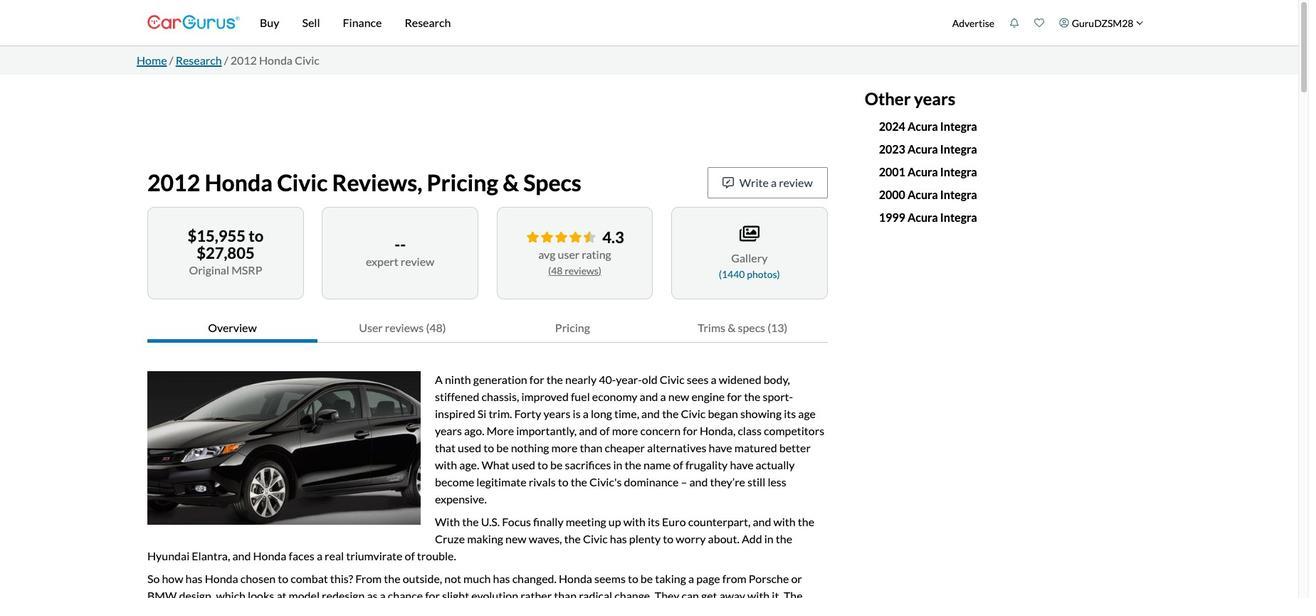 Task type: describe. For each thing, give the bounding box(es) containing it.
legitimate
[[476, 476, 527, 489]]

a ninth generation for the nearly 40-year-old civic sees a widened body, stiffened chassis, improved fuel economy and a new engine for the sport- inspired si trim. forty years is a long time, and the civic began showing its age years ago. more importantly, and of more concern for honda, class competitors that used to be nothing more than cheaper alternatives have matured better with age. what used to be sacrifices in the name of frugality have actually become legitimate rivals to the civic's dominance – and they're still less expensive.
[[435, 373, 824, 506]]

a up can
[[688, 572, 694, 586]]

2012 honda civic reviews, pricing & specs
[[147, 169, 581, 196]]

with inside the so how has honda chosen to combat this? from the outside, not much has changed. honda seems to be taking a page from porsche or bmw design, which looks at model redesign as a chance for slight evolution rather than radical change. they can get away with it. th
[[748, 589, 770, 599]]

model
[[289, 589, 320, 599]]

acura for 2000
[[908, 188, 938, 201]]

overview tab
[[147, 314, 317, 343]]

meeting
[[566, 515, 606, 529]]

advertise link
[[945, 3, 1002, 43]]

about.
[[708, 533, 740, 546]]

2 - from the left
[[400, 235, 406, 254]]

si
[[477, 407, 486, 421]]

tab list containing overview
[[147, 314, 828, 343]]

home / research / 2012 honda civic
[[137, 53, 320, 67]]

nearly
[[565, 373, 597, 387]]

sees
[[687, 373, 709, 387]]

can
[[682, 589, 699, 599]]

trims & specs (13)
[[698, 321, 788, 335]]

actually
[[756, 458, 795, 472]]

they
[[655, 589, 679, 599]]

chevron down image
[[1136, 19, 1144, 27]]

trim.
[[489, 407, 512, 421]]

still
[[748, 476, 766, 489]]

redesign
[[322, 589, 365, 599]]

1 vertical spatial research
[[176, 53, 222, 67]]

2 horizontal spatial of
[[673, 458, 683, 472]]

1 horizontal spatial be
[[550, 458, 563, 472]]

its inside with the u.s. focus finally meeting up with its euro counterpart, and with the cruze making new waves, the civic has plenty to worry about. add in the hyundai elantra, and honda faces a real triumvirate of trouble.
[[648, 515, 660, 529]]

2 horizontal spatial years
[[914, 88, 956, 109]]

and down old
[[640, 390, 658, 404]]

honda down buy dropdown button
[[259, 53, 293, 67]]

open notifications image
[[1010, 18, 1020, 28]]

as
[[367, 589, 378, 599]]

year-
[[616, 373, 642, 387]]

for up improved
[[530, 373, 544, 387]]

2001 acura integra
[[879, 165, 977, 179]]

the up concern
[[662, 407, 679, 421]]

so how has honda chosen to combat this? from the outside, not much has changed. honda seems to be taking a page from porsche or bmw design, which looks at model redesign as a chance for slight evolution rather than radical change. they can get away with it. th
[[147, 572, 827, 599]]

2001 acura integra link
[[879, 165, 977, 179]]

cargurus logo homepage link image
[[147, 2, 240, 43]]

importantly,
[[516, 424, 577, 438]]

in inside a ninth generation for the nearly 40-year-old civic sees a widened body, stiffened chassis, improved fuel economy and a new engine for the sport- inspired si trim. forty years is a long time, and the civic began showing its age years ago. more importantly, and of more concern for honda, class competitors that used to be nothing more than cheaper alternatives have matured better with age. what used to be sacrifices in the name of frugality have actually become legitimate rivals to the civic's dominance – and they're still less expensive.
[[613, 458, 623, 472]]

forty
[[514, 407, 541, 421]]

2023 acura integra
[[879, 142, 977, 156]]

home
[[137, 53, 167, 67]]

home link
[[137, 53, 167, 67]]

u.s.
[[481, 515, 500, 529]]

integra for 2000 acura integra
[[940, 188, 977, 201]]

gurudzsm28 button
[[1052, 3, 1151, 43]]

to up the change.
[[628, 572, 638, 586]]

reviews
[[385, 321, 424, 335]]

the down cheaper
[[625, 458, 641, 472]]

user reviews (48)
[[359, 321, 446, 335]]

acura for 1999
[[908, 211, 938, 224]]

finally
[[533, 515, 564, 529]]

has inside with the u.s. focus finally meeting up with its euro counterpart, and with the cruze making new waves, the civic has plenty to worry about. add in the hyundai elantra, and honda faces a real triumvirate of trouble.
[[610, 533, 627, 546]]

long
[[591, 407, 612, 421]]

0 horizontal spatial 2012
[[147, 169, 200, 196]]

to up rivals
[[538, 458, 548, 472]]

0 vertical spatial have
[[709, 441, 732, 455]]

user
[[558, 247, 580, 261]]

the down sacrifices
[[571, 476, 587, 489]]

civic's
[[589, 476, 622, 489]]

other years
[[865, 88, 956, 109]]

sport-
[[763, 390, 793, 404]]

integra for 1999 acura integra
[[940, 211, 977, 224]]

rivals
[[529, 476, 556, 489]]

2000 acura integra link
[[879, 188, 977, 201]]

images image
[[739, 225, 759, 243]]

acura for 2023
[[908, 142, 938, 156]]

showing
[[740, 407, 782, 421]]

a right the sees
[[711, 373, 717, 387]]

gallery (1440 photos)
[[719, 251, 780, 280]]

with inside a ninth generation for the nearly 40-year-old civic sees a widened body, stiffened chassis, improved fuel economy and a new engine for the sport- inspired si trim. forty years is a long time, and the civic began showing its age years ago. more importantly, and of more concern for honda, class competitors that used to be nothing more than cheaper alternatives have matured better with age. what used to be sacrifices in the name of frugality have actually become legitimate rivals to the civic's dominance – and they're still less expensive.
[[435, 458, 457, 472]]

1 vertical spatial years
[[544, 407, 571, 421]]

0 horizontal spatial used
[[458, 441, 481, 455]]

specs
[[738, 321, 765, 335]]

$15,955
[[188, 226, 246, 246]]

a
[[435, 373, 443, 387]]

porsche
[[749, 572, 789, 586]]

time,
[[614, 407, 639, 421]]

competitors
[[764, 424, 824, 438]]

0 horizontal spatial pricing
[[427, 169, 498, 196]]

review inside button
[[779, 176, 813, 189]]

2024 acura integra link
[[879, 119, 977, 133]]

waves,
[[529, 533, 562, 546]]

comment alt edit image
[[722, 177, 734, 189]]

1 / from the left
[[169, 53, 173, 67]]

1 vertical spatial have
[[730, 458, 754, 472]]

to right rivals
[[558, 476, 569, 489]]

write a review
[[739, 176, 813, 189]]

write
[[739, 176, 769, 189]]

(1440
[[719, 268, 745, 280]]

the up the showing
[[744, 390, 761, 404]]

finance button
[[331, 0, 393, 46]]

evolution
[[471, 589, 518, 599]]

user reviews (48) tab
[[317, 314, 488, 343]]

generation
[[473, 373, 527, 387]]

1999
[[879, 211, 905, 224]]

for up alternatives in the bottom of the page
[[683, 424, 698, 438]]

0 horizontal spatial has
[[186, 572, 203, 586]]

for down widened
[[727, 390, 742, 404]]

buy button
[[248, 0, 291, 46]]

1999 acura integra link
[[879, 211, 977, 224]]

40-
[[599, 373, 616, 387]]

stiffened
[[435, 390, 479, 404]]

advertisement region
[[228, 89, 747, 153]]

better
[[779, 441, 811, 455]]

new inside with the u.s. focus finally meeting up with its euro counterpart, and with the cruze making new waves, the civic has plenty to worry about. add in the hyundai elantra, and honda faces a real triumvirate of trouble.
[[505, 533, 527, 546]]

chassis,
[[482, 390, 519, 404]]

body,
[[764, 373, 790, 387]]

nothing
[[511, 441, 549, 455]]

faces
[[289, 550, 315, 563]]

a up concern
[[660, 390, 666, 404]]

and up concern
[[642, 407, 660, 421]]

class
[[738, 424, 762, 438]]

research button
[[393, 0, 462, 46]]

changed.
[[512, 572, 557, 586]]

1 vertical spatial used
[[512, 458, 535, 472]]

saved cars image
[[1035, 18, 1044, 28]]

advertise
[[952, 17, 995, 29]]

acura for 2001
[[908, 165, 938, 179]]

honda up 'which'
[[205, 572, 238, 586]]

honda up radical
[[559, 572, 592, 586]]

menu containing advertise
[[945, 3, 1151, 43]]

2001
[[879, 165, 905, 179]]

alternatives
[[647, 441, 707, 455]]

to up at
[[278, 572, 288, 586]]

(48
[[548, 264, 563, 277]]

name
[[644, 458, 671, 472]]

what
[[482, 458, 510, 472]]

finance
[[343, 16, 382, 29]]

photos)
[[747, 268, 780, 280]]

with
[[435, 515, 460, 529]]

improved
[[521, 390, 569, 404]]

specs
[[523, 169, 581, 196]]

ninth
[[445, 373, 471, 387]]

to up 'what'
[[484, 441, 494, 455]]

or
[[791, 572, 802, 586]]

integra for 2024 acura integra
[[940, 119, 977, 133]]

cargurus logo homepage link link
[[147, 2, 240, 43]]

gurudzsm28
[[1072, 17, 1134, 29]]

and up chosen on the left bottom of the page
[[232, 550, 251, 563]]

trouble.
[[417, 550, 456, 563]]



Task type: vqa. For each thing, say whether or not it's contained in the screenshot.
with inside the A ninth generation for the nearly 40-year-old Civic sees a widened body, stiffened chassis, improved fuel economy and a new engine for the sport- inspired Si trim. Forty years is a long time, and the Civic began showing its age years ago. More importantly, and of more concern for Honda, class competitors that used to be nothing more than cheaper alternatives have matured better with age. What used to be sacrifices in the name of frugality have actually become legitimate rivals to the Civic's dominance – and they're still less expensive.
yes



Task type: locate. For each thing, give the bounding box(es) containing it.
new inside a ninth generation for the nearly 40-year-old civic sees a widened body, stiffened chassis, improved fuel economy and a new engine for the sport- inspired si trim. forty years is a long time, and the civic began showing its age years ago. more importantly, and of more concern for honda, class competitors that used to be nothing more than cheaper alternatives have matured better with age. what used to be sacrifices in the name of frugality have actually become legitimate rivals to the civic's dominance – and they're still less expensive.
[[668, 390, 689, 404]]

integra for 2023 acura integra
[[940, 142, 977, 156]]

pricing down the advertisement region
[[427, 169, 498, 196]]

1 horizontal spatial than
[[580, 441, 603, 455]]

integra down 2024 acura integra link on the top of page
[[940, 142, 977, 156]]

4 integra from the top
[[940, 188, 977, 201]]

(48 reviews) link
[[548, 264, 602, 277]]

has up evolution
[[493, 572, 510, 586]]

design,
[[179, 589, 214, 599]]

than inside a ninth generation for the nearly 40-year-old civic sees a widened body, stiffened chassis, improved fuel economy and a new engine for the sport- inspired si trim. forty years is a long time, and the civic began showing its age years ago. more importantly, and of more concern for honda, class competitors that used to be nothing more than cheaper alternatives have matured better with age. what used to be sacrifices in the name of frugality have actually become legitimate rivals to the civic's dominance – and they're still less expensive.
[[580, 441, 603, 455]]

sacrifices
[[565, 458, 611, 472]]

1 vertical spatial in
[[764, 533, 774, 546]]

-- expert review
[[366, 235, 434, 268]]

1 horizontal spatial /
[[224, 53, 228, 67]]

sell button
[[291, 0, 331, 46]]

acura up 2000 acura integra link
[[908, 165, 938, 179]]

a right as on the bottom left of the page
[[380, 589, 386, 599]]

widened
[[719, 373, 761, 387]]

4.3
[[602, 227, 624, 247]]

0 vertical spatial more
[[612, 424, 638, 438]]

1 horizontal spatial review
[[779, 176, 813, 189]]

2012 right 'research' link
[[231, 53, 257, 67]]

acura up "1999 acura integra"
[[908, 188, 938, 201]]

1 horizontal spatial research
[[405, 16, 451, 29]]

to inside with the u.s. focus finally meeting up with its euro counterpart, and with the cruze making new waves, the civic has plenty to worry about. add in the hyundai elantra, and honda faces a real triumvirate of trouble.
[[663, 533, 674, 546]]

with
[[435, 458, 457, 472], [623, 515, 646, 529], [773, 515, 796, 529], [748, 589, 770, 599]]

more
[[487, 424, 514, 438]]

2 vertical spatial years
[[435, 424, 462, 438]]

they're
[[710, 476, 745, 489]]

acura up 2023 acura integra
[[908, 119, 938, 133]]

and down is
[[579, 424, 597, 438]]

be inside the so how has honda chosen to combat this? from the outside, not much has changed. honda seems to be taking a page from porsche or bmw design, which looks at model redesign as a chance for slight evolution rather than radical change. they can get away with it. th
[[641, 572, 653, 586]]

menu
[[945, 3, 1151, 43]]

this?
[[330, 572, 353, 586]]

chance
[[388, 589, 423, 599]]

than inside the so how has honda chosen to combat this? from the outside, not much has changed. honda seems to be taking a page from porsche or bmw design, which looks at model redesign as a chance for slight evolution rather than radical change. they can get away with it. th
[[554, 589, 577, 599]]

be up the change.
[[641, 572, 653, 586]]

0 vertical spatial years
[[914, 88, 956, 109]]

0 vertical spatial used
[[458, 441, 481, 455]]

0 vertical spatial 2012
[[231, 53, 257, 67]]

- up expert
[[395, 235, 400, 254]]

have
[[709, 441, 732, 455], [730, 458, 754, 472]]

user
[[359, 321, 383, 335]]

chosen
[[240, 572, 276, 586]]

reviews)
[[565, 264, 602, 277]]

0 vertical spatial than
[[580, 441, 603, 455]]

pricing tab
[[488, 314, 658, 343]]

a inside with the u.s. focus finally meeting up with its euro counterpart, and with the cruze making new waves, the civic has plenty to worry about. add in the hyundai elantra, and honda faces a real triumvirate of trouble.
[[317, 550, 322, 563]]

1 horizontal spatial &
[[728, 321, 736, 335]]

years
[[914, 88, 956, 109], [544, 407, 571, 421], [435, 424, 462, 438]]

much
[[464, 572, 491, 586]]

become
[[435, 476, 474, 489]]

used up age.
[[458, 441, 481, 455]]

seems
[[594, 572, 626, 586]]

and up add
[[753, 515, 771, 529]]

its left age
[[784, 407, 796, 421]]

integra for 2001 acura integra
[[940, 165, 977, 179]]

1 horizontal spatial used
[[512, 458, 535, 472]]

with down less
[[773, 515, 796, 529]]

fuel
[[571, 390, 590, 404]]

its inside a ninth generation for the nearly 40-year-old civic sees a widened body, stiffened chassis, improved fuel economy and a new engine for the sport- inspired si trim. forty years is a long time, and the civic began showing its age years ago. more importantly, and of more concern for honda, class competitors that used to be nothing more than cheaper alternatives have matured better with age. what used to be sacrifices in the name of frugality have actually become legitimate rivals to the civic's dominance – and they're still less expensive.
[[784, 407, 796, 421]]

0 vertical spatial of
[[600, 424, 610, 438]]

trims
[[698, 321, 725, 335]]

0 vertical spatial be
[[496, 441, 509, 455]]

age.
[[459, 458, 479, 472]]

1 vertical spatial than
[[554, 589, 577, 599]]

0 horizontal spatial research
[[176, 53, 222, 67]]

radical
[[579, 589, 612, 599]]

2024
[[879, 119, 905, 133]]

a inside write a review button
[[771, 176, 777, 189]]

1 horizontal spatial has
[[493, 572, 510, 586]]

(13)
[[768, 321, 788, 335]]

1 horizontal spatial new
[[668, 390, 689, 404]]

4 acura from the top
[[908, 188, 938, 201]]

& inside tab
[[728, 321, 736, 335]]

of down alternatives in the bottom of the page
[[673, 458, 683, 472]]

years up 2024 acura integra
[[914, 88, 956, 109]]

0 horizontal spatial years
[[435, 424, 462, 438]]

3 integra from the top
[[940, 165, 977, 179]]

1 vertical spatial pricing
[[555, 321, 590, 335]]

expensive.
[[435, 493, 487, 506]]

so
[[147, 572, 160, 586]]

1 vertical spatial 2012
[[147, 169, 200, 196]]

write a review button
[[707, 167, 828, 199]]

to inside $15,955 to $27,805 original msrp
[[249, 226, 264, 246]]

the left u.s. on the left
[[462, 515, 479, 529]]

from
[[722, 572, 747, 586]]

5 integra from the top
[[940, 211, 977, 224]]

honda up $15,955
[[205, 169, 273, 196]]

- down "reviews," on the left
[[400, 235, 406, 254]]

0 horizontal spatial &
[[503, 169, 519, 196]]

years up that
[[435, 424, 462, 438]]

research right 'finance'
[[405, 16, 451, 29]]

0 horizontal spatial new
[[505, 533, 527, 546]]

counterpart,
[[688, 515, 751, 529]]

0 horizontal spatial than
[[554, 589, 577, 599]]

1 horizontal spatial pricing
[[555, 321, 590, 335]]

taking
[[655, 572, 686, 586]]

has down up
[[610, 533, 627, 546]]

0 horizontal spatial review
[[401, 255, 434, 268]]

2 vertical spatial of
[[405, 550, 415, 563]]

has up design,
[[186, 572, 203, 586]]

the up chance
[[384, 572, 401, 586]]

sell
[[302, 16, 320, 29]]

1 horizontal spatial years
[[544, 407, 571, 421]]

used down nothing
[[512, 458, 535, 472]]

research down cargurus logo homepage link
[[176, 53, 222, 67]]

pricing inside "tab"
[[555, 321, 590, 335]]

new down the sees
[[668, 390, 689, 404]]

the up or
[[798, 515, 814, 529]]

be down more
[[496, 441, 509, 455]]

3 acura from the top
[[908, 165, 938, 179]]

gurudzsm28 menu item
[[1052, 3, 1151, 43]]

0 vertical spatial its
[[784, 407, 796, 421]]

the down meeting
[[564, 533, 581, 546]]

a right is
[[583, 407, 589, 421]]

2 acura from the top
[[908, 142, 938, 156]]

menu bar
[[240, 0, 945, 46]]

not
[[444, 572, 461, 586]]

2012 up $15,955
[[147, 169, 200, 196]]

to up msrp on the top left of the page
[[249, 226, 264, 246]]

of
[[600, 424, 610, 438], [673, 458, 683, 472], [405, 550, 415, 563]]

1 acura from the top
[[908, 119, 938, 133]]

civic inside with the u.s. focus finally meeting up with its euro counterpart, and with the cruze making new waves, the civic has plenty to worry about. add in the hyundai elantra, and honda faces a real triumvirate of trouble.
[[583, 533, 608, 546]]

2012 honda civic preview summaryimage image
[[147, 372, 421, 525]]

new down focus
[[505, 533, 527, 546]]

2000 acura integra
[[879, 188, 977, 201]]

have down honda,
[[709, 441, 732, 455]]

than right rather at the left bottom of the page
[[554, 589, 577, 599]]

0 vertical spatial pricing
[[427, 169, 498, 196]]

have up they're
[[730, 458, 754, 472]]

which
[[216, 589, 246, 599]]

1 vertical spatial &
[[728, 321, 736, 335]]

–
[[681, 476, 687, 489]]

years left is
[[544, 407, 571, 421]]

0 vertical spatial in
[[613, 458, 623, 472]]

civic
[[295, 53, 320, 67], [277, 169, 328, 196], [660, 373, 685, 387], [681, 407, 706, 421], [583, 533, 608, 546]]

in
[[613, 458, 623, 472], [764, 533, 774, 546]]

for inside the so how has honda chosen to combat this? from the outside, not much has changed. honda seems to be taking a page from porsche or bmw design, which looks at model redesign as a chance for slight evolution rather than radical change. they can get away with it. th
[[425, 589, 440, 599]]

concern
[[640, 424, 681, 438]]

integra up "1999 acura integra"
[[940, 188, 977, 201]]

0 vertical spatial research
[[405, 16, 451, 29]]

1 vertical spatial more
[[551, 441, 578, 455]]

a right write
[[771, 176, 777, 189]]

5 acura from the top
[[908, 211, 938, 224]]

acura down 2024 acura integra link on the top of page
[[908, 142, 938, 156]]

1 vertical spatial be
[[550, 458, 563, 472]]

the inside the so how has honda chosen to combat this? from the outside, not much has changed. honda seems to be taking a page from porsche or bmw design, which looks at model redesign as a chance for slight evolution rather than radical change. they can get away with it. th
[[384, 572, 401, 586]]

has
[[610, 533, 627, 546], [186, 572, 203, 586], [493, 572, 510, 586]]

integra up 2023 acura integra
[[940, 119, 977, 133]]

trims & specs (13) tab
[[658, 314, 828, 343]]

$27,805
[[197, 243, 255, 263]]

age
[[798, 407, 816, 421]]

0 horizontal spatial be
[[496, 441, 509, 455]]

0 horizontal spatial more
[[551, 441, 578, 455]]

0 horizontal spatial of
[[405, 550, 415, 563]]

user icon image
[[1059, 18, 1069, 28]]

/ right 'research' link
[[224, 53, 228, 67]]

buy
[[260, 16, 279, 29]]

review right write
[[779, 176, 813, 189]]

honda inside with the u.s. focus finally meeting up with its euro counterpart, and with the cruze making new waves, the civic has plenty to worry about. add in the hyundai elantra, and honda faces a real triumvirate of trouble.
[[253, 550, 286, 563]]

honda
[[259, 53, 293, 67], [205, 169, 273, 196], [253, 550, 286, 563], [205, 572, 238, 586], [559, 572, 592, 586]]

worry
[[676, 533, 706, 546]]

2000
[[879, 188, 905, 201]]

acura down 2000 acura integra link
[[908, 211, 938, 224]]

be
[[496, 441, 509, 455], [550, 458, 563, 472], [641, 572, 653, 586]]

2 / from the left
[[224, 53, 228, 67]]

making
[[467, 533, 503, 546]]

1 vertical spatial its
[[648, 515, 660, 529]]

cruze
[[435, 533, 465, 546]]

than up sacrifices
[[580, 441, 603, 455]]

pricing
[[427, 169, 498, 196], [555, 321, 590, 335]]

its
[[784, 407, 796, 421], [648, 515, 660, 529]]

in down cheaper
[[613, 458, 623, 472]]

less
[[768, 476, 786, 489]]

$15,955 to $27,805 original msrp
[[188, 226, 264, 277]]

of inside with the u.s. focus finally meeting up with its euro counterpart, and with the cruze making new waves, the civic has plenty to worry about. add in the hyundai elantra, and honda faces a real triumvirate of trouble.
[[405, 550, 415, 563]]

1 horizontal spatial its
[[784, 407, 796, 421]]

bmw
[[147, 589, 177, 599]]

of down long
[[600, 424, 610, 438]]

1 integra from the top
[[940, 119, 977, 133]]

add
[[742, 533, 762, 546]]

1 vertical spatial review
[[401, 255, 434, 268]]

with left it.
[[748, 589, 770, 599]]

/ right home link
[[169, 53, 173, 67]]

acura for 2024
[[908, 119, 938, 133]]

looks
[[248, 589, 274, 599]]

to down euro
[[663, 533, 674, 546]]

0 horizontal spatial in
[[613, 458, 623, 472]]

1 vertical spatial new
[[505, 533, 527, 546]]

menu bar containing buy
[[240, 0, 945, 46]]

be up rivals
[[550, 458, 563, 472]]

1999 acura integra
[[879, 211, 977, 224]]

matured
[[735, 441, 777, 455]]

the right add
[[776, 533, 792, 546]]

1 horizontal spatial more
[[612, 424, 638, 438]]

honda up chosen on the left bottom of the page
[[253, 550, 286, 563]]

tab list
[[147, 314, 828, 343]]

1 - from the left
[[395, 235, 400, 254]]

&
[[503, 169, 519, 196], [728, 321, 736, 335]]

inspired
[[435, 407, 475, 421]]

that
[[435, 441, 456, 455]]

avg
[[538, 247, 556, 261]]

1 horizontal spatial in
[[764, 533, 774, 546]]

in right add
[[764, 533, 774, 546]]

for down outside,
[[425, 589, 440, 599]]

1 horizontal spatial 2012
[[231, 53, 257, 67]]

at
[[276, 589, 287, 599]]

2 integra from the top
[[940, 142, 977, 156]]

integra up 2000 acura integra link
[[940, 165, 977, 179]]

its up plenty
[[648, 515, 660, 529]]

0 horizontal spatial its
[[648, 515, 660, 529]]

in inside with the u.s. focus finally meeting up with its euro counterpart, and with the cruze making new waves, the civic has plenty to worry about. add in the hyundai elantra, and honda faces a real triumvirate of trouble.
[[764, 533, 774, 546]]

review inside the -- expert review
[[401, 255, 434, 268]]

more down importantly,
[[551, 441, 578, 455]]

0 vertical spatial review
[[779, 176, 813, 189]]

0 horizontal spatial /
[[169, 53, 173, 67]]

pricing up the nearly
[[555, 321, 590, 335]]

0 vertical spatial &
[[503, 169, 519, 196]]

of up outside,
[[405, 550, 415, 563]]

reviews,
[[332, 169, 422, 196]]

integra down 2000 acura integra link
[[940, 211, 977, 224]]

1 vertical spatial of
[[673, 458, 683, 472]]

more
[[612, 424, 638, 438], [551, 441, 578, 455]]

and right –
[[689, 476, 708, 489]]

with right up
[[623, 515, 646, 529]]

dominance
[[624, 476, 679, 489]]

rating
[[582, 247, 611, 261]]

more up cheaper
[[612, 424, 638, 438]]

real
[[325, 550, 344, 563]]

review right expert
[[401, 255, 434, 268]]

2 horizontal spatial be
[[641, 572, 653, 586]]

a left real
[[317, 550, 322, 563]]

2 vertical spatial be
[[641, 572, 653, 586]]

0 vertical spatial new
[[668, 390, 689, 404]]

the up improved
[[547, 373, 563, 387]]

1 horizontal spatial of
[[600, 424, 610, 438]]

2 horizontal spatial has
[[610, 533, 627, 546]]

research inside popup button
[[405, 16, 451, 29]]

with down that
[[435, 458, 457, 472]]

up
[[609, 515, 621, 529]]



